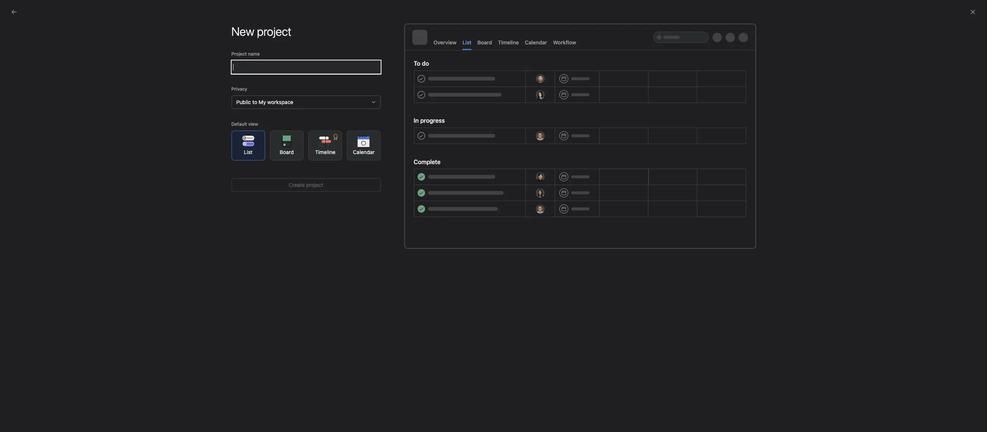 Task type: describe. For each thing, give the bounding box(es) containing it.
tasks
[[522, 81, 533, 87]]

1 horizontal spatial timeline
[[498, 39, 519, 46]]

customize button
[[720, 79, 763, 93]]

name
[[248, 51, 260, 57]]

list image
[[559, 163, 567, 172]]

go back image
[[11, 9, 17, 15]]

1 vertical spatial board
[[280, 149, 294, 155]]

0 horizontal spatial timeline
[[315, 149, 336, 155]]

completed
[[421, 127, 448, 133]]

task
[[349, 143, 358, 149]]

list image
[[660, 136, 669, 145]]

new project
[[232, 24, 292, 38]]

talkback link
[[652, 129, 754, 153]]

my
[[259, 99, 266, 105]]

tyler
[[569, 54, 593, 69]]

this is a preview of your project image
[[405, 24, 756, 249]]

cross-functional project plan
[[578, 163, 650, 170]]

completed button
[[421, 127, 448, 137]]

0 for tasks completed
[[516, 79, 521, 88]]

cross-
[[578, 163, 595, 170]]

0 for collaborators
[[584, 79, 588, 88]]

afternoon,
[[515, 54, 567, 69]]

view
[[248, 121, 258, 127]]

create project
[[578, 137, 613, 144]]

project name
[[232, 51, 260, 57]]

0 vertical spatial list
[[463, 39, 472, 46]]

create for create project
[[289, 182, 305, 188]]

create project link
[[551, 129, 652, 153]]

(5)
[[405, 127, 412, 133]]

workflow
[[553, 39, 577, 46]]

1 horizontal spatial board
[[478, 39, 492, 46]]

create task button
[[324, 141, 360, 152]]

create project
[[289, 182, 323, 188]]

create task
[[333, 143, 358, 149]]

Project name text field
[[232, 60, 381, 74]]



Task type: vqa. For each thing, say whether or not it's contained in the screenshot.
Talkback
yes



Task type: locate. For each thing, give the bounding box(es) containing it.
calendar down upcoming button
[[353, 149, 375, 155]]

0 vertical spatial create
[[333, 143, 348, 149]]

default
[[232, 121, 247, 127]]

timeline left the task
[[315, 149, 336, 155]]

list
[[463, 39, 472, 46], [244, 149, 253, 155]]

customize
[[732, 83, 758, 89]]

to
[[253, 99, 257, 105]]

1 vertical spatial project
[[306, 182, 323, 188]]

create
[[333, 143, 348, 149], [289, 182, 305, 188]]

functional
[[595, 163, 619, 170]]

1 vertical spatial list
[[244, 149, 253, 155]]

default view
[[232, 121, 258, 127]]

privacy
[[232, 86, 247, 92]]

collaborators
[[590, 81, 617, 87]]

1 vertical spatial create
[[289, 182, 305, 188]]

completed
[[534, 81, 557, 87]]

create for create task
[[333, 143, 348, 149]]

cross-functional project plan link
[[551, 156, 652, 180]]

calendar up afternoon,
[[525, 39, 547, 46]]

0 vertical spatial project
[[621, 163, 638, 170]]

public to my workspace button
[[232, 96, 381, 109]]

0 horizontal spatial 0
[[516, 79, 521, 88]]

public
[[236, 99, 251, 105]]

0 vertical spatial board
[[478, 39, 492, 46]]

list right overview
[[463, 39, 472, 46]]

1 horizontal spatial 0
[[584, 79, 588, 88]]

workspace
[[268, 99, 294, 105]]

october
[[541, 46, 564, 52]]

good
[[484, 54, 512, 69]]

upcoming
[[348, 127, 373, 133]]

board
[[478, 39, 492, 46], [280, 149, 294, 155]]

list down default view at left
[[244, 149, 253, 155]]

calendar
[[525, 39, 547, 46], [353, 149, 375, 155]]

wednesday,
[[506, 46, 539, 52]]

0 left tasks
[[516, 79, 521, 88]]

hide sidebar image
[[10, 6, 16, 12]]

0 horizontal spatial list
[[244, 149, 253, 155]]

project
[[621, 163, 638, 170], [306, 182, 323, 188]]

plan
[[639, 163, 650, 170]]

to do
[[414, 60, 429, 67]]

overdue
[[382, 127, 403, 133]]

0 horizontal spatial board
[[280, 149, 294, 155]]

timeline up good
[[498, 39, 519, 46]]

timeline
[[498, 39, 519, 46], [315, 149, 336, 155]]

0 horizontal spatial create
[[289, 182, 305, 188]]

1 horizontal spatial project
[[621, 163, 638, 170]]

upcoming button
[[348, 127, 373, 137]]

0 horizontal spatial project
[[306, 182, 323, 188]]

project inside button
[[306, 182, 323, 188]]

0 horizontal spatial calendar
[[353, 149, 375, 155]]

0 vertical spatial calendar
[[525, 39, 547, 46]]

create project button
[[232, 178, 381, 192]]

1 vertical spatial timeline
[[315, 149, 336, 155]]

in progress
[[414, 117, 445, 124]]

overdue (5)
[[382, 127, 412, 133]]

overdue (5) button
[[382, 127, 412, 137]]

1 vertical spatial calendar
[[353, 149, 375, 155]]

0 left collaborators
[[584, 79, 588, 88]]

1 horizontal spatial calendar
[[525, 39, 547, 46]]

0
[[516, 79, 521, 88], [584, 79, 588, 88]]

public to my workspace
[[236, 99, 294, 105]]

complete
[[414, 159, 441, 165]]

1 horizontal spatial list
[[463, 39, 472, 46]]

2 0 from the left
[[584, 79, 588, 88]]

tasks completed
[[522, 81, 557, 87]]

close image
[[971, 9, 977, 15]]

project
[[232, 51, 247, 57]]

0 vertical spatial timeline
[[498, 39, 519, 46]]

1 0 from the left
[[516, 79, 521, 88]]

wednesday, october 18 good afternoon, tyler
[[484, 46, 593, 69]]

18
[[565, 46, 572, 52]]

talkback
[[679, 136, 701, 143]]

1 horizontal spatial create
[[333, 143, 348, 149]]

overview
[[434, 39, 457, 46]]



